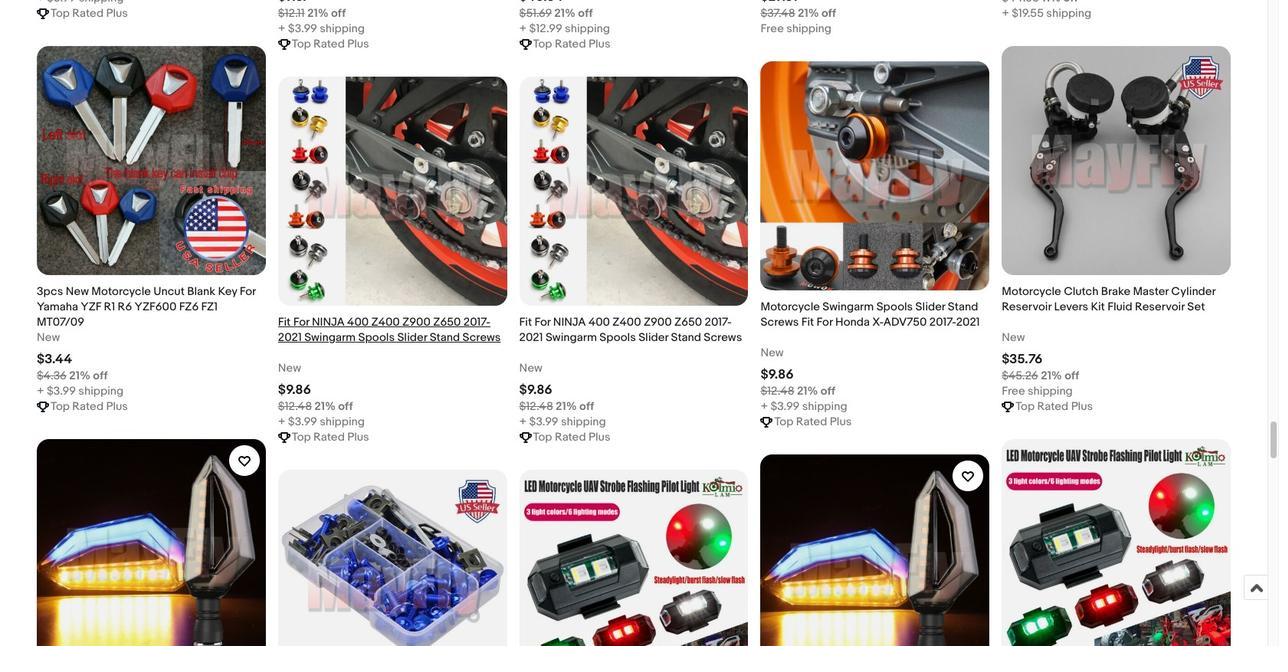 Task type: locate. For each thing, give the bounding box(es) containing it.
1 horizontal spatial new text field
[[519, 361, 543, 376]]

for inside 3pcs new motorcycle uncut blank key for yamaha yzf r1 r6 yzf600 fz6 fz1 mt07/09 new $3.44 $4.36 21% off + $3.99 shipping
[[240, 284, 256, 299]]

0 horizontal spatial + $3.99 shipping text field
[[37, 384, 124, 399]]

swingarm up previous price $12.48 21% off text field at the bottom left of page
[[546, 330, 597, 345]]

spools for $9.86's + $3.99 shipping text box
[[600, 330, 636, 345]]

r6
[[118, 300, 132, 314]]

3 fit from the left
[[801, 315, 814, 330]]

2021
[[956, 315, 980, 330], [278, 330, 302, 345], [519, 330, 543, 345]]

0 horizontal spatial ninja
[[312, 315, 345, 330]]

z900
[[402, 315, 431, 330], [644, 315, 672, 330]]

stand inside motorcycle swingarm spools slider stand screws fit for honda x-adv750 2017-2021
[[948, 300, 978, 314]]

0 horizontal spatial new text field
[[37, 330, 60, 346]]

free down $45.26
[[1002, 384, 1025, 399]]

$9.86 for honda previous price $12.48 21% off text box
[[761, 367, 794, 383]]

New text field
[[37, 330, 60, 346], [761, 346, 784, 361]]

fit for ninja 400 z400 z900 z650 2017- 2021 swingarm spools slider stand screws
[[278, 315, 501, 345], [519, 315, 742, 345]]

1 horizontal spatial z650
[[674, 315, 702, 330]]

2 horizontal spatial slider
[[916, 300, 945, 314]]

1 vertical spatial + $3.99 shipping text field
[[519, 415, 606, 430]]

spools
[[877, 300, 913, 314], [358, 330, 395, 345], [600, 330, 636, 345]]

free shipping text field down $45.26
[[1002, 384, 1073, 399]]

2 z400 from the left
[[613, 315, 641, 330]]

motorcycle inside motorcycle swingarm spools slider stand screws fit for honda x-adv750 2017-2021
[[761, 300, 820, 314]]

1 horizontal spatial free shipping text field
[[1002, 384, 1073, 399]]

ninja
[[312, 315, 345, 330], [553, 315, 586, 330]]

for
[[240, 284, 256, 299], [293, 315, 309, 330], [535, 315, 551, 330], [817, 315, 833, 330]]

blank
[[187, 284, 215, 299]]

screws
[[761, 315, 799, 330], [463, 330, 501, 345], [704, 330, 742, 345]]

$9.86 text field
[[278, 383, 311, 398]]

slider
[[916, 300, 945, 314], [397, 330, 427, 345], [639, 330, 668, 345]]

0 horizontal spatial $9.86
[[278, 383, 311, 398]]

previous price $45.26 21% off text field
[[1002, 369, 1079, 384]]

$3.99 for $9.86's new text box
[[771, 399, 800, 414]]

2 horizontal spatial new text field
[[1002, 330, 1025, 346]]

motorcycle for $35.76
[[1002, 284, 1061, 299]]

$9.86 text field
[[761, 367, 794, 383], [519, 383, 552, 398]]

$9.86 text field for fit for ninja 400 z400 z900 z650 2017- 2021 swingarm spools slider stand screws
[[519, 383, 552, 398]]

1 horizontal spatial new text field
[[761, 346, 784, 361]]

+ inside 3pcs new motorcycle uncut blank key for yamaha yzf r1 r6 yzf600 fz6 fz1 mt07/09 new $3.44 $4.36 21% off + $3.99 shipping
[[37, 384, 44, 399]]

new
[[66, 284, 89, 299], [37, 330, 60, 345], [1002, 330, 1025, 345], [761, 346, 784, 360], [278, 361, 301, 376], [519, 361, 543, 376]]

top rated plus text field down previous price $45.26 21% off text box
[[1016, 399, 1093, 415]]

free shipping text field down $37.48
[[761, 22, 832, 37]]

1 ninja from the left
[[312, 315, 345, 330]]

2 400 from the left
[[589, 315, 610, 330]]

$3.99 inside $12.11 21% off + $3.99 shipping
[[288, 22, 317, 36]]

stand for $9.86's + $3.99 shipping text box
[[671, 330, 701, 345]]

+ $3.99 shipping text field
[[37, 384, 124, 399], [519, 415, 606, 430]]

1 horizontal spatial 2021
[[519, 330, 543, 345]]

clutch
[[1064, 284, 1099, 299]]

2 horizontal spatial new $9.86 $12.48 21% off + $3.99 shipping
[[761, 346, 847, 414]]

1 horizontal spatial reservoir
[[1135, 300, 1185, 314]]

shipping inside 3pcs new motorcycle uncut blank key for yamaha yzf r1 r6 yzf600 fz6 fz1 mt07/09 new $3.44 $4.36 21% off + $3.99 shipping
[[78, 384, 124, 399]]

1 reservoir from the left
[[1002, 300, 1052, 314]]

0 horizontal spatial z650
[[433, 315, 461, 330]]

brake
[[1101, 284, 1131, 299]]

$3.99
[[288, 22, 317, 36], [47, 384, 76, 399], [771, 399, 800, 414], [288, 415, 317, 429], [529, 415, 558, 429]]

free down $37.48
[[761, 22, 784, 36]]

Free shipping text field
[[761, 22, 832, 37], [1002, 384, 1073, 399]]

0 vertical spatial + $3.99 shipping text field
[[37, 384, 124, 399]]

2 z650 from the left
[[674, 315, 702, 330]]

$35.76
[[1002, 352, 1043, 367]]

1 400 from the left
[[347, 315, 369, 330]]

0 vertical spatial free shipping text field
[[761, 22, 832, 37]]

+ $3.99 shipping text field for fit for ninja 400 z400 z900 z650 2017- 2021 swingarm spools slider stand screws
[[278, 415, 365, 430]]

z900 for previous price $12.48 21% off text field at the bottom left of page
[[644, 315, 672, 330]]

top rated plus text field for $3.99
[[292, 37, 369, 52]]

0 horizontal spatial stand
[[430, 330, 460, 345]]

2017-
[[464, 315, 491, 330], [705, 315, 732, 330], [930, 315, 956, 330]]

0 horizontal spatial fit for ninja 400 z400 z900 z650 2017- 2021 swingarm spools slider stand screws
[[278, 315, 501, 345]]

new text field for $9.86
[[761, 346, 784, 361]]

2 horizontal spatial screws
[[761, 315, 799, 330]]

$12.11
[[278, 6, 305, 21]]

None text field
[[278, 0, 310, 5], [761, 0, 798, 5], [278, 0, 310, 5], [761, 0, 798, 5]]

2 horizontal spatial 2021
[[956, 315, 980, 330]]

+ $3.99 shipping text field
[[278, 22, 365, 37], [761, 399, 847, 415], [278, 415, 365, 430]]

top rated plus
[[51, 6, 128, 21], [292, 37, 369, 52], [533, 37, 611, 52], [51, 399, 128, 414], [1016, 399, 1093, 414], [774, 415, 852, 429], [292, 430, 369, 445], [533, 430, 611, 445]]

$3.44 text field
[[37, 352, 72, 367]]

2017- inside motorcycle swingarm spools slider stand screws fit for honda x-adv750 2017-2021
[[930, 315, 956, 330]]

new $9.86 $12.48 21% off + $3.99 shipping for $9.86 text field
[[278, 361, 365, 429]]

0 horizontal spatial slider
[[397, 330, 427, 345]]

1 horizontal spatial stand
[[671, 330, 701, 345]]

top inside "link"
[[51, 6, 70, 21]]

shipping
[[1046, 6, 1092, 21], [320, 22, 365, 36], [565, 22, 610, 36], [787, 22, 832, 36], [78, 384, 124, 399], [1028, 384, 1073, 399], [802, 399, 847, 414], [320, 415, 365, 429], [561, 415, 606, 429]]

2021 up $9.86 text field
[[278, 330, 302, 345]]

1 horizontal spatial + $3.99 shipping text field
[[519, 415, 606, 430]]

$9.86
[[761, 367, 794, 383], [278, 383, 311, 398], [519, 383, 552, 398]]

1 horizontal spatial z900
[[644, 315, 672, 330]]

3pcs new motorcycle uncut blank key for yamaha yzf r1 r6 yzf600 fz6 fz1 mt07/09 new $3.44 $4.36 21% off + $3.99 shipping
[[37, 284, 256, 399]]

+ $3.99 shipping text field for $3.44
[[37, 384, 124, 399]]

off inside $51.69 21% off + $12.99 shipping
[[578, 6, 593, 21]]

off inside 3pcs new motorcycle uncut blank key for yamaha yzf r1 r6 yzf600 fz6 fz1 mt07/09 new $3.44 $4.36 21% off + $3.99 shipping
[[93, 369, 108, 383]]

0 horizontal spatial $9.86 text field
[[519, 383, 552, 398]]

$4.36
[[37, 369, 67, 383]]

0 horizontal spatial z900
[[402, 315, 431, 330]]

reservoir
[[1002, 300, 1052, 314], [1135, 300, 1185, 314]]

spools for fit for ninja 400 z400 z900 z650 2017- 2021 swingarm spools slider stand screws + $3.99 shipping text field
[[358, 330, 395, 345]]

Top Rated Plus text field
[[51, 6, 128, 22], [51, 399, 128, 415], [774, 415, 852, 430], [292, 430, 369, 445], [533, 430, 611, 445]]

fit for fit for ninja 400 z400 z900 z650 2017- 2021 swingarm spools slider stand screws's $9.86 text box
[[519, 315, 532, 330]]

swingarm inside motorcycle swingarm spools slider stand screws fit for honda x-adv750 2017-2021
[[823, 300, 874, 314]]

1 z900 from the left
[[402, 315, 431, 330]]

top rated plus text field down $12.11 21% off + $3.99 shipping
[[292, 37, 369, 52]]

1 horizontal spatial swingarm
[[546, 330, 597, 345]]

2 horizontal spatial swingarm
[[823, 300, 874, 314]]

1 horizontal spatial z400
[[613, 315, 641, 330]]

slider inside motorcycle swingarm spools slider stand screws fit for honda x-adv750 2017-2021
[[916, 300, 945, 314]]

new inside new $35.76 $45.26 21% off free shipping
[[1002, 330, 1025, 345]]

for inside motorcycle swingarm spools slider stand screws fit for honda x-adv750 2017-2021
[[817, 315, 833, 330]]

1 horizontal spatial $9.86 text field
[[761, 367, 794, 383]]

1 horizontal spatial ninja
[[553, 315, 586, 330]]

1 fit from the left
[[278, 315, 291, 330]]

2021 up previous price $12.48 21% off text field at the bottom left of page
[[519, 330, 543, 345]]

1 horizontal spatial $9.86
[[519, 383, 552, 398]]

2 horizontal spatial fit
[[801, 315, 814, 330]]

1 vertical spatial free shipping text field
[[1002, 384, 1073, 399]]

shipping inside new $35.76 $45.26 21% off free shipping
[[1028, 384, 1073, 399]]

motorcycle inside motorcycle clutch brake master cylinder reservoir levers kit fluid reservoir set
[[1002, 284, 1061, 299]]

0 horizontal spatial 2017-
[[464, 315, 491, 330]]

z400
[[371, 315, 400, 330], [613, 315, 641, 330]]

motorcycle clutch brake master cylinder reservoir levers kit fluid reservoir set
[[1002, 284, 1216, 314]]

1 horizontal spatial slider
[[639, 330, 668, 345]]

1 horizontal spatial 2017-
[[705, 315, 732, 330]]

2 horizontal spatial stand
[[948, 300, 978, 314]]

2 fit from the left
[[519, 315, 532, 330]]

off inside $12.11 21% off + $3.99 shipping
[[331, 6, 346, 21]]

0 horizontal spatial motorcycle
[[91, 284, 151, 299]]

reservoir down master
[[1135, 300, 1185, 314]]

new text field up previous price $12.48 21% off text field at the bottom left of page
[[519, 361, 543, 376]]

2 horizontal spatial 2017-
[[930, 315, 956, 330]]

+ inside + $19.55 shipping text box
[[1002, 6, 1009, 21]]

2 fit for ninja 400 z400 z900 z650 2017- 2021 swingarm spools slider stand screws from the left
[[519, 315, 742, 345]]

plus
[[106, 6, 128, 21], [347, 37, 369, 52], [589, 37, 611, 52], [106, 399, 128, 414], [1071, 399, 1093, 414], [830, 415, 852, 429], [347, 430, 369, 445], [589, 430, 611, 445]]

0 horizontal spatial $12.48
[[278, 399, 312, 414]]

New text field
[[1002, 330, 1025, 346], [278, 361, 301, 376], [519, 361, 543, 376]]

swingarm for fit for ninja 400 z400 z900 z650 2017- 2021 swingarm spools slider stand screws + $3.99 shipping text field
[[304, 330, 356, 345]]

3 2017- from the left
[[930, 315, 956, 330]]

z900 for 2021 previous price $12.48 21% off text box
[[402, 315, 431, 330]]

1 horizontal spatial $12.48
[[519, 399, 553, 414]]

2021 right adv750
[[956, 315, 980, 330]]

1 horizontal spatial free
[[1002, 384, 1025, 399]]

previous price $12.48 21% off text field
[[761, 384, 835, 399], [278, 399, 353, 415]]

$3.99 inside 3pcs new motorcycle uncut blank key for yamaha yzf r1 r6 yzf600 fz6 fz1 mt07/09 new $3.44 $4.36 21% off + $3.99 shipping
[[47, 384, 76, 399]]

21%
[[307, 6, 329, 21], [554, 6, 576, 21], [798, 6, 819, 21], [69, 369, 90, 383], [1041, 369, 1062, 383], [797, 384, 818, 399], [314, 399, 336, 414], [556, 399, 577, 414]]

$35.76 text field
[[1002, 352, 1043, 367]]

0 horizontal spatial 400
[[347, 315, 369, 330]]

ninja for $9.86 text field's new text field
[[312, 315, 345, 330]]

swingarm up honda
[[823, 300, 874, 314]]

+
[[1002, 6, 1009, 21], [278, 22, 285, 36], [519, 22, 527, 36], [37, 384, 44, 399], [761, 399, 768, 414], [278, 415, 285, 429], [519, 415, 527, 429]]

2 horizontal spatial spools
[[877, 300, 913, 314]]

0 horizontal spatial screws
[[463, 330, 501, 345]]

1 horizontal spatial screws
[[704, 330, 742, 345]]

off inside new $35.76 $45.26 21% off free shipping
[[1065, 369, 1079, 383]]

off
[[331, 6, 346, 21], [578, 6, 593, 21], [822, 6, 836, 21], [93, 369, 108, 383], [1065, 369, 1079, 383], [821, 384, 835, 399], [338, 399, 353, 414], [579, 399, 594, 414]]

z400 for previous price $12.48 21% off text field at the bottom left of page
[[613, 315, 641, 330]]

+ $3.99 shipping text field for motorcycle swingarm spools slider stand screws fit for honda x-adv750 2017-2021
[[761, 399, 847, 415]]

free
[[761, 22, 784, 36], [1002, 384, 1025, 399]]

1 horizontal spatial new $9.86 $12.48 21% off + $3.99 shipping
[[519, 361, 606, 429]]

previous price $4.36 21% off text field
[[37, 369, 108, 384]]

2 horizontal spatial motorcycle
[[1002, 284, 1061, 299]]

0 horizontal spatial reservoir
[[1002, 300, 1052, 314]]

1 horizontal spatial 400
[[589, 315, 610, 330]]

top
[[51, 6, 70, 21], [292, 37, 311, 52], [533, 37, 552, 52], [51, 399, 70, 414], [1016, 399, 1035, 414], [774, 415, 794, 429], [292, 430, 311, 445], [533, 430, 552, 445]]

stand
[[948, 300, 978, 314], [430, 330, 460, 345], [671, 330, 701, 345]]

motorcycle
[[91, 284, 151, 299], [1002, 284, 1061, 299], [761, 300, 820, 314]]

21% inside 3pcs new motorcycle uncut blank key for yamaha yzf r1 r6 yzf600 fz6 fz1 mt07/09 new $3.44 $4.36 21% off + $3.99 shipping
[[69, 369, 90, 383]]

new text field up $9.86 text field
[[278, 361, 301, 376]]

rated
[[72, 6, 104, 21], [314, 37, 345, 52], [555, 37, 586, 52], [72, 399, 104, 414], [1037, 399, 1069, 414], [796, 415, 827, 429], [314, 430, 345, 445], [555, 430, 586, 445]]

2 2017- from the left
[[705, 315, 732, 330]]

0 horizontal spatial new $9.86 $12.48 21% off + $3.99 shipping
[[278, 361, 365, 429]]

1 horizontal spatial spools
[[600, 330, 636, 345]]

$37.48
[[761, 6, 795, 21]]

screws inside motorcycle swingarm spools slider stand screws fit for honda x-adv750 2017-2021
[[761, 315, 799, 330]]

21% inside new $35.76 $45.26 21% off free shipping
[[1041, 369, 1062, 383]]

swingarm up $9.86 text field
[[304, 330, 356, 345]]

$12.48
[[761, 384, 794, 399], [278, 399, 312, 414], [519, 399, 553, 414]]

1 horizontal spatial top rated plus text field
[[533, 37, 611, 52]]

2 ninja from the left
[[553, 315, 586, 330]]

shipping inside $37.48 21% off free shipping
[[787, 22, 832, 36]]

$45.26
[[1002, 369, 1038, 383]]

1 z400 from the left
[[371, 315, 400, 330]]

0 horizontal spatial 2021
[[278, 330, 302, 345]]

swingarm
[[823, 300, 874, 314], [304, 330, 356, 345], [546, 330, 597, 345]]

$9.86 for previous price $12.48 21% off text field at the bottom left of page
[[519, 383, 552, 398]]

motorcycle for $9.86
[[761, 300, 820, 314]]

0 horizontal spatial new text field
[[278, 361, 301, 376]]

+ $19.55 shipping
[[1002, 6, 1092, 21]]

400
[[347, 315, 369, 330], [589, 315, 610, 330]]

new text field for $3.44
[[37, 330, 60, 346]]

0 horizontal spatial z400
[[371, 315, 400, 330]]

Top Rated Plus text field
[[292, 37, 369, 52], [533, 37, 611, 52], [1016, 399, 1093, 415]]

new $9.86 $12.48 21% off + $3.99 shipping
[[761, 346, 847, 414], [278, 361, 365, 429], [519, 361, 606, 429]]

reservoir left levers
[[1002, 300, 1052, 314]]

1 horizontal spatial fit for ninja 400 z400 z900 z650 2017- 2021 swingarm spools slider stand screws
[[519, 315, 742, 345]]

top rated plus text field down $51.69 21% off + $12.99 shipping
[[533, 37, 611, 52]]

0 horizontal spatial previous price $12.48 21% off text field
[[278, 399, 353, 415]]

0 vertical spatial free
[[761, 22, 784, 36]]

fit for $9.86 text field
[[278, 315, 291, 330]]

z400 for 2021 previous price $12.48 21% off text box
[[371, 315, 400, 330]]

1 vertical spatial free
[[1002, 384, 1025, 399]]

shipping inside text box
[[1046, 6, 1092, 21]]

new text field up $35.76 text box
[[1002, 330, 1025, 346]]

0 horizontal spatial spools
[[358, 330, 395, 345]]

1 horizontal spatial motorcycle
[[761, 300, 820, 314]]

2 reservoir from the left
[[1135, 300, 1185, 314]]

shipping inside $51.69 21% off + $12.99 shipping
[[565, 22, 610, 36]]

new text field for fit for ninja 400 z400 z900 z650 2017- 2021 swingarm spools slider stand screws's $9.86 text box
[[519, 361, 543, 376]]

0 horizontal spatial free shipping text field
[[761, 22, 832, 37]]

0 horizontal spatial free
[[761, 22, 784, 36]]

0 horizontal spatial fit
[[278, 315, 291, 330]]

0 horizontal spatial swingarm
[[304, 330, 356, 345]]

new $9.86 $12.48 21% off + $3.99 shipping for fit for ninja 400 z400 z900 z650 2017- 2021 swingarm spools slider stand screws's $9.86 text box
[[519, 361, 606, 429]]

1 fit for ninja 400 z400 z900 z650 2017- 2021 swingarm spools slider stand screws from the left
[[278, 315, 501, 345]]

yzf
[[81, 300, 101, 314]]

z650
[[433, 315, 461, 330], [674, 315, 702, 330]]

21% inside $12.11 21% off + $3.99 shipping
[[307, 6, 329, 21]]

0 horizontal spatial top rated plus text field
[[292, 37, 369, 52]]

1 horizontal spatial previous price $12.48 21% off text field
[[761, 384, 835, 399]]

None text field
[[37, 0, 124, 6], [519, 0, 563, 5], [37, 0, 124, 6], [519, 0, 563, 5]]

motorcycle inside 3pcs new motorcycle uncut blank key for yamaha yzf r1 r6 yzf600 fz6 fz1 mt07/09 new $3.44 $4.36 21% off + $3.99 shipping
[[91, 284, 151, 299]]

1 z650 from the left
[[433, 315, 461, 330]]

1 horizontal spatial fit
[[519, 315, 532, 330]]

2 horizontal spatial $9.86
[[761, 367, 794, 383]]

$9.86 text field for motorcycle swingarm spools slider stand screws fit for honda x-adv750 2017-2021
[[761, 367, 794, 383]]

fit
[[278, 315, 291, 330], [519, 315, 532, 330], [801, 315, 814, 330]]

2 z900 from the left
[[644, 315, 672, 330]]



Task type: describe. For each thing, give the bounding box(es) containing it.
r1
[[104, 300, 115, 314]]

+ $3.99 shipping text field for $9.86
[[519, 415, 606, 430]]

master
[[1133, 284, 1169, 299]]

3pcs
[[37, 284, 63, 299]]

+ $12.99 shipping text field
[[519, 22, 610, 37]]

21% inside $37.48 21% off free shipping
[[798, 6, 819, 21]]

previous price $37.48 21% off text field
[[761, 6, 836, 22]]

free inside new $35.76 $45.26 21% off free shipping
[[1002, 384, 1025, 399]]

plus inside "link"
[[106, 6, 128, 21]]

$37.48 21% off free shipping
[[761, 6, 836, 36]]

2021 inside motorcycle swingarm spools slider stand screws fit for honda x-adv750 2017-2021
[[956, 315, 980, 330]]

400 for $9.86 text field's new text field
[[347, 315, 369, 330]]

stand for fit for ninja 400 z400 z900 z650 2017- 2021 swingarm spools slider stand screws + $3.99 shipping text field
[[430, 330, 460, 345]]

slider for fit for ninja 400 z400 z900 z650 2017- 2021 swingarm spools slider stand screws + $3.99 shipping text field
[[397, 330, 427, 345]]

set
[[1187, 300, 1205, 314]]

fz1
[[201, 300, 218, 314]]

fluid
[[1108, 300, 1133, 314]]

$12.11 21% off + $3.99 shipping
[[278, 6, 365, 36]]

$3.99 for $9.86 text field's new text field
[[288, 415, 317, 429]]

motorcycle swingarm spools slider stand screws fit for honda x-adv750 2017-2021
[[761, 300, 980, 330]]

$3.99 for new text field related to fit for ninja 400 z400 z900 z650 2017- 2021 swingarm spools slider stand screws's $9.86 text box
[[529, 415, 558, 429]]

ninja for new text field related to fit for ninja 400 z400 z900 z650 2017- 2021 swingarm spools slider stand screws's $9.86 text box
[[553, 315, 586, 330]]

kit
[[1091, 300, 1105, 314]]

2 horizontal spatial $12.48
[[761, 384, 794, 399]]

free inside $37.48 21% off free shipping
[[761, 22, 784, 36]]

shipping inside $12.11 21% off + $3.99 shipping
[[320, 22, 365, 36]]

previous price $51.69 21% off text field
[[519, 6, 593, 22]]

adv750
[[884, 315, 927, 330]]

previous price $12.11 21% off text field
[[278, 6, 346, 22]]

new text field for $9.86 text field
[[278, 361, 301, 376]]

previous price $44.60 11% off text field
[[1002, 0, 1078, 6]]

$51.69 21% off + $12.99 shipping
[[519, 6, 610, 36]]

21% inside $51.69 21% off + $12.99 shipping
[[554, 6, 576, 21]]

+ $19.55 shipping text field
[[1002, 6, 1092, 22]]

top rated plus link
[[37, 0, 266, 22]]

$12.99
[[529, 22, 562, 36]]

levers
[[1054, 300, 1088, 314]]

+ inside $51.69 21% off + $12.99 shipping
[[519, 22, 527, 36]]

z650 for 2021 previous price $12.48 21% off text box
[[433, 315, 461, 330]]

mt07/09
[[37, 315, 84, 330]]

top rated plus text field for $12.99
[[533, 37, 611, 52]]

previous price $12.48 21% off text field for honda
[[761, 384, 835, 399]]

rated inside "link"
[[72, 6, 104, 21]]

+ inside $12.11 21% off + $3.99 shipping
[[278, 22, 285, 36]]

uncut
[[153, 284, 185, 299]]

z650 for previous price $12.48 21% off text field at the bottom left of page
[[674, 315, 702, 330]]

top rated plus inside "link"
[[51, 6, 128, 21]]

+ $19.55 shipping link
[[1002, 0, 1231, 22]]

yamaha
[[37, 300, 78, 314]]

off inside $37.48 21% off free shipping
[[822, 6, 836, 21]]

honda
[[835, 315, 870, 330]]

2 horizontal spatial top rated plus text field
[[1016, 399, 1093, 415]]

spools inside motorcycle swingarm spools slider stand screws fit for honda x-adv750 2017-2021
[[877, 300, 913, 314]]

$51.69
[[519, 6, 552, 21]]

new text field for $35.76 text box
[[1002, 330, 1025, 346]]

fz6
[[179, 300, 199, 314]]

slider for $9.86's + $3.99 shipping text box
[[639, 330, 668, 345]]

$9.86 for 2021 previous price $12.48 21% off text box
[[278, 383, 311, 398]]

x-
[[872, 315, 884, 330]]

1 2017- from the left
[[464, 315, 491, 330]]

swingarm for $9.86's + $3.99 shipping text box
[[546, 330, 597, 345]]

cylinder
[[1171, 284, 1216, 299]]

key
[[218, 284, 237, 299]]

previous price $12.48 21% off text field
[[519, 399, 594, 415]]

yzf600
[[135, 300, 177, 314]]

$3.44
[[37, 352, 72, 367]]

400 for new text field related to fit for ninja 400 z400 z900 z650 2017- 2021 swingarm spools slider stand screws's $9.86 text box
[[589, 315, 610, 330]]

new $35.76 $45.26 21% off free shipping
[[1002, 330, 1079, 399]]

previous price $12.48 21% off text field for 2021
[[278, 399, 353, 415]]

new $9.86 $12.48 21% off + $3.99 shipping for $9.86 text box corresponding to motorcycle swingarm spools slider stand screws fit for honda x-adv750 2017-2021
[[761, 346, 847, 414]]

fit inside motorcycle swingarm spools slider stand screws fit for honda x-adv750 2017-2021
[[801, 315, 814, 330]]

$19.55
[[1012, 6, 1044, 21]]



Task type: vqa. For each thing, say whether or not it's contained in the screenshot.
previous price $12.48 21% off 'Text Field'
yes



